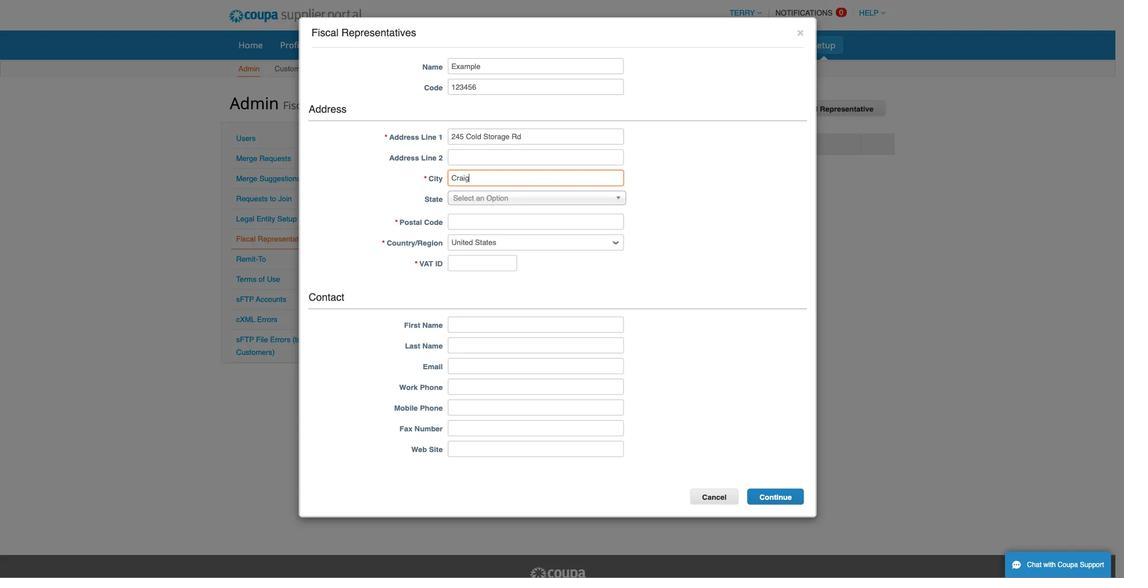 Task type: locate. For each thing, give the bounding box(es) containing it.
fiscal representatives down the legal entity setup link
[[236, 235, 312, 243]]

sftp for sftp accounts
[[236, 295, 254, 304]]

None text field
[[448, 170, 624, 186], [448, 255, 518, 271], [448, 170, 624, 186], [448, 255, 518, 271]]

admin for admin fiscal representatives
[[230, 92, 279, 114]]

1 vertical spatial merge
[[236, 174, 258, 183]]

1 horizontal spatial id
[[578, 140, 585, 149]]

sftp for sftp file errors (to customers)
[[236, 336, 254, 344]]

legal entity setup link
[[236, 215, 297, 223]]

2 horizontal spatial setup
[[813, 39, 836, 51]]

0 vertical spatial code
[[424, 83, 443, 92]]

errors
[[257, 315, 278, 324], [270, 336, 291, 344]]

1 vertical spatial representatives
[[312, 98, 391, 112]]

0 vertical spatial admin
[[239, 64, 260, 73]]

0 vertical spatial phone
[[420, 383, 443, 392]]

continue button
[[748, 489, 804, 505]]

file
[[256, 336, 268, 344]]

3 name from the top
[[423, 342, 443, 350]]

errors inside sftp file errors (to customers)
[[270, 336, 291, 344]]

name
[[423, 62, 443, 71], [423, 321, 443, 330], [423, 342, 443, 350]]

id right vat
[[436, 260, 443, 268]]

representative
[[820, 105, 874, 113]]

catalogs
[[551, 39, 585, 51]]

sftp
[[236, 295, 254, 304], [236, 336, 254, 344]]

coupa
[[1058, 561, 1079, 569]]

merge
[[236, 154, 258, 163], [236, 174, 258, 183]]

1 sftp from the top
[[236, 295, 254, 304]]

name right last
[[423, 342, 443, 350]]

add-ons
[[762, 39, 796, 51]]

merge for merge suggestions
[[236, 174, 258, 183]]

representatives
[[342, 27, 416, 39], [312, 98, 391, 112], [258, 235, 312, 243]]

address down '* address line 1'
[[389, 154, 419, 162]]

an
[[476, 194, 485, 203]]

0 horizontal spatial coupa supplier portal image
[[221, 2, 370, 31]]

address up address line 2
[[389, 133, 419, 142]]

fax
[[400, 425, 413, 433]]

line left 2
[[421, 154, 437, 162]]

fiscal down the customer setup link
[[283, 98, 310, 112]]

requests up suggestions
[[260, 154, 291, 163]]

id
[[578, 140, 585, 149], [436, 260, 443, 268]]

* for * postal code
[[395, 218, 398, 227]]

1 vertical spatial requests
[[236, 195, 268, 203]]

0 vertical spatial name
[[423, 62, 443, 71]]

support
[[1081, 561, 1105, 569]]

merge for merge requests
[[236, 154, 258, 163]]

1 phone from the top
[[420, 383, 443, 392]]

admin for admin
[[239, 64, 260, 73]]

profile
[[280, 39, 306, 51]]

web
[[412, 445, 427, 454]]

1 horizontal spatial setup
[[309, 64, 329, 73]]

orders
[[324, 39, 352, 51]]

1 vertical spatial setup
[[309, 64, 329, 73]]

1 vertical spatial id
[[436, 260, 443, 268]]

service/time
[[369, 39, 421, 51]]

customer setup
[[275, 64, 329, 73]]

sftp up customers)
[[236, 336, 254, 344]]

add fiscal representative link
[[768, 100, 886, 117]]

0 vertical spatial address
[[309, 103, 347, 115]]

0 vertical spatial errors
[[257, 315, 278, 324]]

errors down accounts
[[257, 315, 278, 324]]

chat with coupa support button
[[1006, 552, 1112, 578]]

errors left (to
[[270, 336, 291, 344]]

accounts
[[256, 295, 286, 304]]

merge down merge requests link
[[236, 174, 258, 183]]

0 horizontal spatial id
[[436, 260, 443, 268]]

country/region up 2
[[424, 140, 480, 149]]

2 merge from the top
[[236, 174, 258, 183]]

name for first name
[[423, 321, 443, 330]]

address for address line 2
[[389, 154, 419, 162]]

code
[[424, 83, 443, 92], [424, 218, 443, 227]]

sftp accounts
[[236, 295, 286, 304]]

line left 1
[[421, 133, 437, 142]]

requests left to
[[236, 195, 268, 203]]

1 vertical spatial name
[[423, 321, 443, 330]]

line
[[421, 133, 437, 142], [421, 154, 437, 162]]

0 vertical spatial sftp
[[236, 295, 254, 304]]

continue
[[760, 493, 792, 502]]

1 merge from the top
[[236, 154, 258, 163]]

asn link
[[459, 36, 491, 54]]

last
[[405, 342, 421, 350]]

2 vertical spatial setup
[[277, 215, 297, 223]]

sftp inside sftp file errors (to customers)
[[236, 336, 254, 344]]

merge suggestions
[[236, 174, 301, 183]]

users
[[236, 134, 256, 143]]

name right first
[[423, 321, 443, 330]]

1 vertical spatial coupa supplier portal image
[[529, 567, 587, 578]]

suggestions
[[260, 174, 301, 183]]

name down sheets
[[423, 62, 443, 71]]

* address line 1
[[385, 133, 443, 142]]

admin down admin link
[[230, 92, 279, 114]]

address down the customer setup link
[[309, 103, 347, 115]]

* for * city
[[424, 174, 427, 183]]

setup
[[813, 39, 836, 51], [309, 64, 329, 73], [277, 215, 297, 223]]

id right tax
[[578, 140, 585, 149]]

setup down 'join' at left top
[[277, 215, 297, 223]]

phone down email
[[420, 383, 443, 392]]

phone up number
[[420, 404, 443, 413]]

setup inside setup link
[[813, 39, 836, 51]]

*
[[385, 133, 388, 142], [424, 174, 427, 183], [395, 218, 398, 227], [382, 239, 385, 248], [415, 260, 418, 268]]

with
[[1044, 561, 1056, 569]]

requests
[[260, 154, 291, 163], [236, 195, 268, 203]]

setup right customer
[[309, 64, 329, 73]]

1 vertical spatial errors
[[270, 336, 291, 344]]

1 line from the top
[[421, 133, 437, 142]]

select an option
[[453, 194, 509, 203]]

0 vertical spatial requests
[[260, 154, 291, 163]]

sftp up cxml
[[236, 295, 254, 304]]

1 horizontal spatial coupa supplier portal image
[[529, 567, 587, 578]]

name for last name
[[423, 342, 443, 350]]

* vat id
[[415, 260, 443, 268]]

admin down home link
[[239, 64, 260, 73]]

merge down the users
[[236, 154, 258, 163]]

fiscal representatives
[[312, 27, 416, 39], [236, 235, 312, 243]]

admin
[[239, 64, 260, 73], [230, 92, 279, 114]]

of
[[259, 275, 265, 284]]

phone for work phone
[[420, 383, 443, 392]]

1 vertical spatial sftp
[[236, 336, 254, 344]]

site
[[429, 445, 443, 454]]

add-ons link
[[755, 36, 803, 54]]

1 vertical spatial line
[[421, 154, 437, 162]]

terms of use
[[236, 275, 280, 284]]

service/time sheets link
[[361, 36, 457, 54]]

sftp file errors (to customers)
[[236, 336, 301, 357]]

sourcing link
[[702, 36, 752, 54]]

1 vertical spatial admin
[[230, 92, 279, 114]]

chat
[[1028, 561, 1042, 569]]

setup right × 'button'
[[813, 39, 836, 51]]

0 horizontal spatial setup
[[277, 215, 297, 223]]

code down sheets
[[424, 83, 443, 92]]

sheets
[[423, 39, 450, 51]]

join
[[278, 195, 292, 203]]

tax id
[[564, 140, 585, 149]]

Fax Number text field
[[448, 420, 624, 437]]

add
[[780, 105, 795, 113]]

invoices
[[501, 39, 533, 51]]

2 sftp from the top
[[236, 336, 254, 344]]

Web Site text field
[[448, 441, 624, 457]]

code right postal
[[424, 218, 443, 227]]

0 vertical spatial line
[[421, 133, 437, 142]]

1 vertical spatial code
[[424, 218, 443, 227]]

coupa supplier portal image
[[221, 2, 370, 31], [529, 567, 587, 578]]

2 vertical spatial address
[[389, 154, 419, 162]]

1
[[439, 133, 443, 142]]

0 vertical spatial merge
[[236, 154, 258, 163]]

fiscal representatives up orders
[[312, 27, 416, 39]]

business performance
[[602, 39, 692, 51]]

2 name from the top
[[423, 321, 443, 330]]

2 vertical spatial name
[[423, 342, 443, 350]]

chat with coupa support
[[1028, 561, 1105, 569]]

postal
[[400, 218, 422, 227]]

sftp accounts link
[[236, 295, 286, 304]]

mobile
[[394, 404, 418, 413]]

country/region down postal
[[387, 239, 443, 248]]

remit-to link
[[236, 255, 266, 264]]

1 vertical spatial fiscal representatives
[[236, 235, 312, 243]]

2 phone from the top
[[420, 404, 443, 413]]

phone for mobile phone
[[420, 404, 443, 413]]

None text field
[[448, 129, 624, 145], [448, 214, 624, 230], [448, 129, 624, 145], [448, 214, 624, 230]]

* country/region
[[382, 239, 443, 248]]

merge requests link
[[236, 154, 291, 163]]

1 vertical spatial phone
[[420, 404, 443, 413]]

business performance link
[[595, 36, 700, 54]]

0 vertical spatial setup
[[813, 39, 836, 51]]



Task type: describe. For each thing, give the bounding box(es) containing it.
admin fiscal representatives
[[230, 92, 391, 114]]

setup link
[[805, 36, 844, 54]]

× button
[[797, 25, 804, 39]]

web site
[[412, 445, 443, 454]]

fiscal up orders
[[312, 27, 339, 39]]

ons
[[781, 39, 796, 51]]

Code text field
[[448, 79, 624, 95]]

add-
[[762, 39, 781, 51]]

email
[[423, 363, 443, 371]]

business
[[602, 39, 638, 51]]

work phone
[[400, 383, 443, 392]]

sourcing
[[710, 39, 745, 51]]

cxml errors
[[236, 315, 278, 324]]

work
[[400, 383, 418, 392]]

* city
[[424, 174, 443, 183]]

invoices link
[[493, 36, 541, 54]]

asn
[[467, 39, 484, 51]]

1 code from the top
[[424, 83, 443, 92]]

* postal code
[[395, 218, 443, 227]]

cancel button
[[690, 489, 739, 505]]

performance
[[640, 39, 692, 51]]

home
[[239, 39, 263, 51]]

use
[[267, 275, 280, 284]]

option
[[487, 194, 509, 203]]

home link
[[231, 36, 271, 54]]

* for * country/region
[[382, 239, 385, 248]]

orders link
[[316, 36, 359, 54]]

representatives inside admin fiscal representatives
[[312, 98, 391, 112]]

select
[[453, 194, 474, 203]]

state
[[425, 195, 443, 204]]

0 vertical spatial id
[[578, 140, 585, 149]]

remit-
[[236, 255, 258, 264]]

2 vertical spatial representatives
[[258, 235, 312, 243]]

Work Phone text field
[[448, 379, 624, 395]]

First Name text field
[[448, 317, 624, 333]]

vat
[[420, 260, 433, 268]]

fiscal representatives link
[[236, 235, 312, 243]]

tax
[[564, 140, 576, 149]]

1 vertical spatial country/region
[[387, 239, 443, 248]]

* for * vat id
[[415, 260, 418, 268]]

fiscal down legal
[[236, 235, 256, 243]]

merge suggestions link
[[236, 174, 301, 183]]

fiscal right add at the right top of page
[[797, 105, 818, 113]]

number
[[415, 425, 443, 433]]

legal
[[236, 215, 255, 223]]

catalogs link
[[543, 36, 593, 54]]

terms of use link
[[236, 275, 280, 284]]

to
[[258, 255, 266, 264]]

add fiscal representative
[[780, 105, 874, 113]]

mobile phone
[[394, 404, 443, 413]]

last name
[[405, 342, 443, 350]]

merge requests
[[236, 154, 291, 163]]

customer
[[275, 64, 307, 73]]

fax number
[[400, 425, 443, 433]]

cancel
[[703, 493, 727, 502]]

remit-to
[[236, 255, 266, 264]]

×
[[797, 25, 804, 39]]

2 code from the top
[[424, 218, 443, 227]]

* for * address line 1
[[385, 133, 388, 142]]

users link
[[236, 134, 256, 143]]

address for address
[[309, 103, 347, 115]]

(to
[[293, 336, 301, 344]]

2
[[439, 154, 443, 162]]

requests to join link
[[236, 195, 292, 203]]

city
[[429, 174, 443, 183]]

customers)
[[236, 348, 275, 357]]

terms
[[236, 275, 257, 284]]

0 vertical spatial country/region
[[424, 140, 480, 149]]

0 vertical spatial fiscal representatives
[[312, 27, 416, 39]]

first name
[[404, 321, 443, 330]]

requests to join
[[236, 195, 292, 203]]

0 vertical spatial coupa supplier portal image
[[221, 2, 370, 31]]

1 vertical spatial address
[[389, 133, 419, 142]]

Mobile Phone text field
[[448, 400, 624, 416]]

customer setup link
[[274, 62, 329, 77]]

Last Name text field
[[448, 338, 624, 354]]

Email text field
[[448, 358, 624, 374]]

first
[[404, 321, 421, 330]]

admin link
[[238, 62, 260, 77]]

Address Line 2 text field
[[448, 149, 624, 166]]

2 line from the top
[[421, 154, 437, 162]]

sftp file errors (to customers) link
[[236, 336, 301, 357]]

fiscal inside admin fiscal representatives
[[283, 98, 310, 112]]

setup inside the customer setup link
[[309, 64, 329, 73]]

service/time sheets
[[369, 39, 450, 51]]

entity
[[257, 215, 275, 223]]

Name text field
[[448, 58, 624, 74]]

legal entity setup
[[236, 215, 297, 223]]

address line 2
[[389, 154, 443, 162]]

cxml errors link
[[236, 315, 278, 324]]

1 name from the top
[[423, 62, 443, 71]]

0 vertical spatial representatives
[[342, 27, 416, 39]]

profile link
[[273, 36, 314, 54]]



Task type: vqa. For each thing, say whether or not it's contained in the screenshot.
cXML Errors 'link' at the left of page
yes



